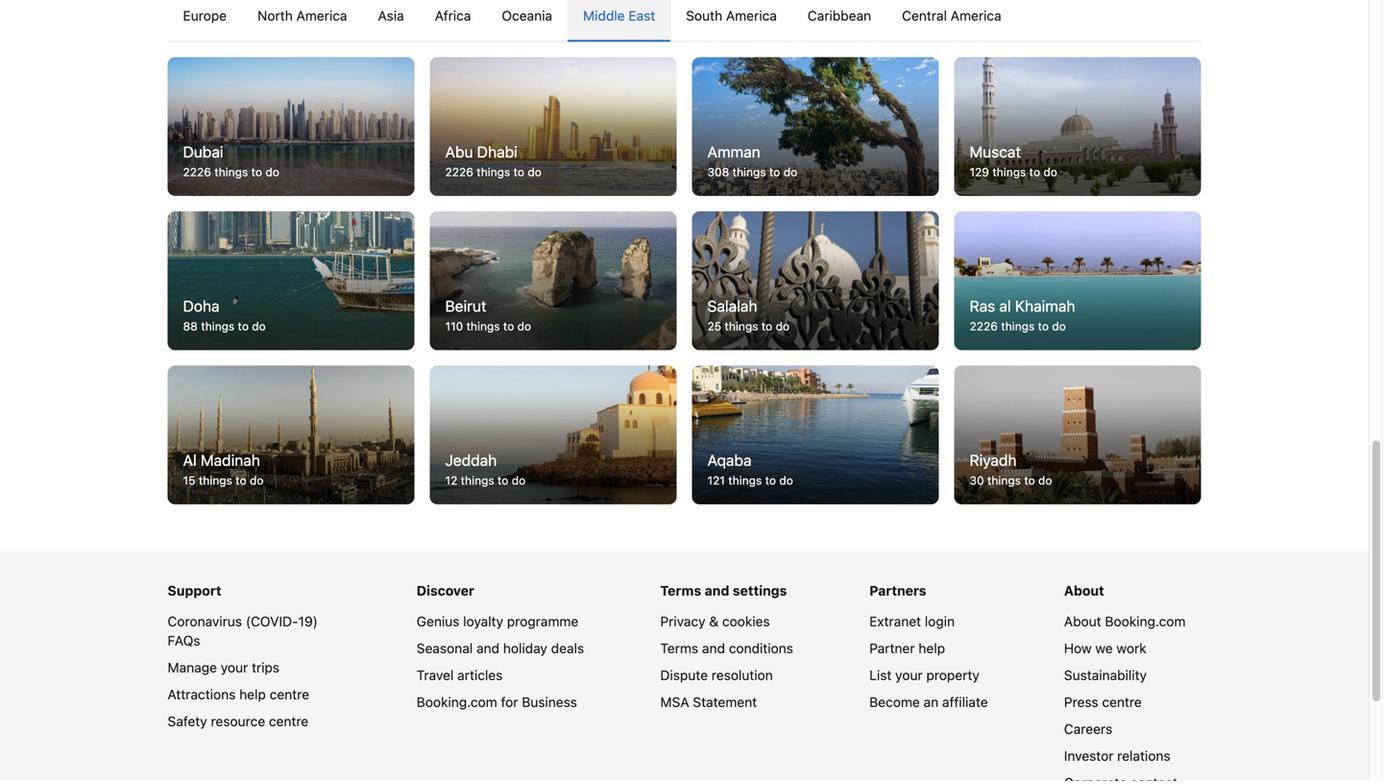 Task type: locate. For each thing, give the bounding box(es) containing it.
help for attractions
[[239, 687, 266, 702]]

salalah 25 things to do
[[708, 297, 790, 333]]

0 vertical spatial booking.com
[[1105, 614, 1186, 629]]

to
[[251, 165, 262, 179], [514, 165, 525, 179], [769, 165, 780, 179], [1030, 165, 1040, 179], [238, 319, 249, 333], [503, 319, 514, 333], [762, 319, 773, 333], [1038, 319, 1049, 333], [236, 474, 246, 487], [498, 474, 509, 487], [765, 474, 776, 487], [1024, 474, 1035, 487]]

beirut 110 things to do
[[445, 297, 531, 333]]

do inside riyadh 30 things to do
[[1039, 474, 1052, 487]]

2226 down "ras"
[[970, 319, 998, 333]]

to inside muscat 129 things to do
[[1030, 165, 1040, 179]]

affiliate
[[942, 694, 988, 710]]

america right north
[[296, 7, 347, 23]]

do
[[265, 165, 279, 179], [528, 165, 542, 179], [784, 165, 798, 179], [1044, 165, 1058, 179], [252, 319, 266, 333], [517, 319, 531, 333], [776, 319, 790, 333], [1052, 319, 1066, 333], [250, 474, 264, 487], [512, 474, 526, 487], [779, 474, 793, 487], [1039, 474, 1052, 487]]

we
[[1096, 640, 1113, 656]]

oceania button
[[487, 0, 568, 41]]

things for amman
[[733, 165, 766, 179]]

things for salalah
[[725, 319, 758, 333]]

doha image
[[168, 211, 415, 350]]

north america
[[258, 7, 347, 23]]

things down aqaba
[[728, 474, 762, 487]]

0 horizontal spatial america
[[296, 7, 347, 23]]

121
[[708, 474, 725, 487]]

things inside abu dhabi 2226 things to do
[[477, 165, 510, 179]]

1 terms from the top
[[660, 583, 701, 599]]

safety resource centre link
[[168, 713, 309, 729]]

do inside salalah 25 things to do
[[776, 319, 790, 333]]

press centre
[[1064, 694, 1142, 710]]

ras al khaimah image
[[954, 211, 1201, 350]]

1 vertical spatial help
[[239, 687, 266, 702]]

muscat image
[[954, 57, 1201, 196]]

booking.com for business
[[417, 694, 577, 710]]

abu dhabi image
[[430, 57, 677, 196]]

extranet login link
[[870, 614, 955, 629]]

to for jeddah
[[498, 474, 509, 487]]

1 horizontal spatial booking.com
[[1105, 614, 1186, 629]]

things down al
[[1001, 319, 1035, 333]]

to inside doha 88 things to do
[[238, 319, 249, 333]]

middle east button
[[568, 0, 671, 41]]

centre right resource
[[269, 713, 309, 729]]

to inside the al madinah 15 things to do
[[236, 474, 246, 487]]

to inside beirut 110 things to do
[[503, 319, 514, 333]]

asia
[[378, 7, 404, 23]]

terms up "privacy"
[[660, 583, 701, 599]]

1 horizontal spatial 2226
[[445, 165, 473, 179]]

press
[[1064, 694, 1099, 710]]

travel articles
[[417, 667, 503, 683]]

cookies
[[722, 614, 770, 629]]

2226 inside abu dhabi 2226 things to do
[[445, 165, 473, 179]]

about booking.com link
[[1064, 614, 1186, 629]]

do inside beirut 110 things to do
[[517, 319, 531, 333]]

muscat
[[970, 143, 1021, 161]]

0 horizontal spatial your
[[221, 660, 248, 675]]

to for muscat
[[1030, 165, 1040, 179]]

to for amman
[[769, 165, 780, 179]]

central
[[902, 7, 947, 23]]

things down doha
[[201, 319, 235, 333]]

beirut
[[445, 297, 487, 315]]

to inside aqaba 121 things to do
[[765, 474, 776, 487]]

1 about from the top
[[1064, 583, 1105, 599]]

to inside riyadh 30 things to do
[[1024, 474, 1035, 487]]

2 horizontal spatial 2226
[[970, 319, 998, 333]]

2 america from the left
[[726, 7, 777, 23]]

and down &
[[702, 640, 725, 656]]

things down salalah
[[725, 319, 758, 333]]

centre down trips
[[270, 687, 309, 702]]

help for partner
[[919, 640, 945, 656]]

america
[[296, 7, 347, 23], [726, 7, 777, 23], [951, 7, 1002, 23]]

about up "about booking.com"
[[1064, 583, 1105, 599]]

to for salalah
[[762, 319, 773, 333]]

investor relations link
[[1064, 748, 1171, 764]]

3 america from the left
[[951, 7, 1002, 23]]

tab list
[[168, 0, 1201, 43]]

america for north america
[[296, 7, 347, 23]]

do inside muscat 129 things to do
[[1044, 165, 1058, 179]]

things down muscat at the top
[[993, 165, 1026, 179]]

help
[[919, 640, 945, 656], [239, 687, 266, 702]]

things inside riyadh 30 things to do
[[988, 474, 1021, 487]]

1 vertical spatial booking.com
[[417, 694, 497, 710]]

things inside aqaba 121 things to do
[[728, 474, 762, 487]]

2226 down abu
[[445, 165, 473, 179]]

things down dhabi
[[477, 165, 510, 179]]

sustainability link
[[1064, 667, 1147, 683]]

things down "riyadh"
[[988, 474, 1021, 487]]

america right central
[[951, 7, 1002, 23]]

help up list your property
[[919, 640, 945, 656]]

booking.com up work
[[1105, 614, 1186, 629]]

1 horizontal spatial help
[[919, 640, 945, 656]]

do inside doha 88 things to do
[[252, 319, 266, 333]]

north america button
[[242, 0, 363, 41]]

genius loyalty programme link
[[417, 614, 579, 629]]

do for dubai
[[265, 165, 279, 179]]

extranet login
[[870, 614, 955, 629]]

things inside amman 308 things to do
[[733, 165, 766, 179]]

attractions help centre
[[168, 687, 309, 702]]

america for central america
[[951, 7, 1002, 23]]

safety resource centre
[[168, 713, 309, 729]]

things inside dubai 2226 things to do
[[214, 165, 248, 179]]

things inside salalah 25 things to do
[[725, 319, 758, 333]]

terms
[[660, 583, 701, 599], [660, 640, 699, 656]]

things inside jeddah 12 things to do
[[461, 474, 494, 487]]

do inside jeddah 12 things to do
[[512, 474, 526, 487]]

2 about from the top
[[1064, 614, 1102, 629]]

booking.com
[[1105, 614, 1186, 629], [417, 694, 497, 710]]

dubai 2226 things to do
[[183, 143, 279, 179]]

south
[[686, 7, 723, 23]]

0 vertical spatial help
[[919, 640, 945, 656]]

salalah
[[708, 297, 758, 315]]

al madinah image
[[168, 366, 415, 504]]

1 vertical spatial terms
[[660, 640, 699, 656]]

centre for attractions help centre
[[270, 687, 309, 702]]

deals
[[551, 640, 584, 656]]

1 vertical spatial about
[[1064, 614, 1102, 629]]

things inside beirut 110 things to do
[[466, 319, 500, 333]]

things inside muscat 129 things to do
[[993, 165, 1026, 179]]

coronavirus (covid-19) faqs link
[[168, 614, 318, 649]]

how
[[1064, 640, 1092, 656]]

do inside amman 308 things to do
[[784, 165, 798, 179]]

do inside dubai 2226 things to do
[[265, 165, 279, 179]]

do for jeddah
[[512, 474, 526, 487]]

do inside ras al khaimah 2226 things to do
[[1052, 319, 1066, 333]]

centre down sustainability link
[[1102, 694, 1142, 710]]

amman 308 things to do
[[708, 143, 798, 179]]

2226 down dubai
[[183, 165, 211, 179]]

terms down "privacy"
[[660, 640, 699, 656]]

al madinah 15 things to do
[[183, 451, 264, 487]]

to inside salalah 25 things to do
[[762, 319, 773, 333]]

things inside ras al khaimah 2226 things to do
[[1001, 319, 1035, 333]]

do for muscat
[[1044, 165, 1058, 179]]

about
[[1064, 583, 1105, 599], [1064, 614, 1102, 629]]

things down dubai
[[214, 165, 248, 179]]

tab list containing europe
[[168, 0, 1201, 43]]

america for south america
[[726, 7, 777, 23]]

attractions
[[168, 687, 236, 702]]

east
[[629, 7, 655, 23]]

loyalty
[[463, 614, 503, 629]]

(covid-
[[246, 614, 298, 629]]

and
[[705, 583, 730, 599], [477, 640, 500, 656], [702, 640, 725, 656]]

manage your trips
[[168, 660, 280, 675]]

to inside dubai 2226 things to do
[[251, 165, 262, 179]]

jeddah 12 things to do
[[445, 451, 526, 487]]

to for aqaba
[[765, 474, 776, 487]]

terms for terms and settings
[[660, 583, 701, 599]]

do inside aqaba 121 things to do
[[779, 474, 793, 487]]

manage
[[168, 660, 217, 675]]

1 horizontal spatial america
[[726, 7, 777, 23]]

&
[[709, 614, 719, 629]]

308
[[708, 165, 729, 179]]

about up how
[[1064, 614, 1102, 629]]

europe button
[[168, 0, 242, 41]]

beirut image
[[430, 211, 677, 350]]

0 vertical spatial about
[[1064, 583, 1105, 599]]

2 horizontal spatial america
[[951, 7, 1002, 23]]

america inside button
[[951, 7, 1002, 23]]

110
[[445, 319, 463, 333]]

things down madinah
[[199, 474, 232, 487]]

list
[[870, 667, 892, 683]]

things down beirut
[[466, 319, 500, 333]]

1 america from the left
[[296, 7, 347, 23]]

to for doha
[[238, 319, 249, 333]]

129
[[970, 165, 989, 179]]

your up attractions help centre
[[221, 660, 248, 675]]

0 horizontal spatial help
[[239, 687, 266, 702]]

things for doha
[[201, 319, 235, 333]]

genius loyalty programme
[[417, 614, 579, 629]]

booking.com down travel articles
[[417, 694, 497, 710]]

north
[[258, 7, 293, 23]]

things down jeddah
[[461, 474, 494, 487]]

0 vertical spatial terms
[[660, 583, 701, 599]]

to inside jeddah 12 things to do
[[498, 474, 509, 487]]

things for muscat
[[993, 165, 1026, 179]]

do inside abu dhabi 2226 things to do
[[528, 165, 542, 179]]

america right the south
[[726, 7, 777, 23]]

to inside amman 308 things to do
[[769, 165, 780, 179]]

al
[[183, 451, 197, 469]]

your
[[221, 660, 248, 675], [895, 667, 923, 683]]

khaimah
[[1015, 297, 1076, 315]]

amman image
[[692, 57, 939, 196]]

amman
[[708, 143, 761, 161]]

about for about booking.com
[[1064, 614, 1102, 629]]

do for amman
[[784, 165, 798, 179]]

things inside doha 88 things to do
[[201, 319, 235, 333]]

19)
[[298, 614, 318, 629]]

salalah image
[[692, 211, 939, 350]]

and up privacy & cookies
[[705, 583, 730, 599]]

careers
[[1064, 721, 1113, 737]]

0 horizontal spatial booking.com
[[417, 694, 497, 710]]

careers link
[[1064, 721, 1113, 737]]

1 horizontal spatial your
[[895, 667, 923, 683]]

al
[[1000, 297, 1011, 315]]

doha
[[183, 297, 220, 315]]

things down amman
[[733, 165, 766, 179]]

centre
[[270, 687, 309, 702], [1102, 694, 1142, 710], [269, 713, 309, 729]]

ras
[[970, 297, 995, 315]]

articles
[[457, 667, 503, 683]]

and down loyalty
[[477, 640, 500, 656]]

your down "partner help"
[[895, 667, 923, 683]]

aqaba 121 things to do
[[708, 451, 793, 487]]

do inside the al madinah 15 things to do
[[250, 474, 264, 487]]

to for riyadh
[[1024, 474, 1035, 487]]

0 horizontal spatial 2226
[[183, 165, 211, 179]]

2 terms from the top
[[660, 640, 699, 656]]

and for holiday
[[477, 640, 500, 656]]

things for riyadh
[[988, 474, 1021, 487]]

help down trips
[[239, 687, 266, 702]]



Task type: describe. For each thing, give the bounding box(es) containing it.
to for beirut
[[503, 319, 514, 333]]

africa button
[[420, 0, 487, 41]]

support
[[168, 583, 221, 599]]

middle east
[[583, 7, 655, 23]]

12
[[445, 474, 458, 487]]

to inside abu dhabi 2226 things to do
[[514, 165, 525, 179]]

central america
[[902, 7, 1002, 23]]

partner
[[870, 640, 915, 656]]

work
[[1117, 640, 1147, 656]]

jeddah image
[[430, 366, 677, 504]]

2226 inside dubai 2226 things to do
[[183, 165, 211, 179]]

caribbean
[[808, 7, 871, 23]]

seasonal and holiday deals
[[417, 640, 584, 656]]

partners
[[870, 583, 927, 599]]

partner help link
[[870, 640, 945, 656]]

dispute resolution link
[[660, 667, 773, 683]]

programme
[[507, 614, 579, 629]]

do for riyadh
[[1039, 474, 1052, 487]]

2226 inside ras al khaimah 2226 things to do
[[970, 319, 998, 333]]

middle
[[583, 7, 625, 23]]

south america
[[686, 7, 777, 23]]

ras al khaimah 2226 things to do
[[970, 297, 1076, 333]]

relations
[[1118, 748, 1171, 764]]

privacy & cookies
[[660, 614, 770, 629]]

terms and conditions
[[660, 640, 793, 656]]

login
[[925, 614, 955, 629]]

property
[[927, 667, 980, 683]]

riyadh 30 things to do
[[970, 451, 1052, 487]]

seasonal and holiday deals link
[[417, 640, 584, 656]]

riyadh image
[[954, 366, 1201, 504]]

abu dhabi 2226 things to do
[[445, 143, 542, 179]]

about for about
[[1064, 583, 1105, 599]]

privacy
[[660, 614, 706, 629]]

dispute resolution
[[660, 667, 773, 683]]

aqaba image
[[692, 366, 939, 504]]

sustainability
[[1064, 667, 1147, 683]]

privacy & cookies link
[[660, 614, 770, 629]]

do for beirut
[[517, 319, 531, 333]]

resolution
[[712, 667, 773, 683]]

things for jeddah
[[461, 474, 494, 487]]

genius
[[417, 614, 460, 629]]

discover
[[417, 583, 475, 599]]

terms for terms and conditions
[[660, 640, 699, 656]]

jeddah
[[445, 451, 497, 469]]

coronavirus
[[168, 614, 242, 629]]

safety
[[168, 713, 207, 729]]

terms and settings
[[660, 583, 787, 599]]

centre for safety resource centre
[[269, 713, 309, 729]]

riyadh
[[970, 451, 1017, 469]]

15
[[183, 474, 195, 487]]

become an affiliate
[[870, 694, 988, 710]]

become an affiliate link
[[870, 694, 988, 710]]

business
[[522, 694, 577, 710]]

do for aqaba
[[779, 474, 793, 487]]

faqs
[[168, 633, 200, 649]]

dispute
[[660, 667, 708, 683]]

booking.com for business link
[[417, 694, 577, 710]]

trips
[[252, 660, 280, 675]]

things for beirut
[[466, 319, 500, 333]]

become
[[870, 694, 920, 710]]

abu
[[445, 143, 473, 161]]

list your property link
[[870, 667, 980, 683]]

do for doha
[[252, 319, 266, 333]]

dubai
[[183, 143, 223, 161]]

travel articles link
[[417, 667, 503, 683]]

attractions help centre link
[[168, 687, 309, 702]]

coronavirus (covid-19) faqs
[[168, 614, 318, 649]]

resource
[[211, 713, 265, 729]]

do for salalah
[[776, 319, 790, 333]]

aqaba
[[708, 451, 752, 469]]

dubai image
[[168, 57, 415, 196]]

settings
[[733, 583, 787, 599]]

msa
[[660, 694, 689, 710]]

madinah
[[201, 451, 260, 469]]

30
[[970, 474, 984, 487]]

muscat 129 things to do
[[970, 143, 1058, 179]]

africa
[[435, 7, 471, 23]]

and for settings
[[705, 583, 730, 599]]

msa statement
[[660, 694, 757, 710]]

how we work
[[1064, 640, 1147, 656]]

msa statement link
[[660, 694, 757, 710]]

your for manage
[[221, 660, 248, 675]]

investor
[[1064, 748, 1114, 764]]

investor relations
[[1064, 748, 1171, 764]]

your for list
[[895, 667, 923, 683]]

25
[[708, 319, 722, 333]]

things for dubai
[[214, 165, 248, 179]]

dhabi
[[477, 143, 518, 161]]

an
[[924, 694, 939, 710]]

seasonal
[[417, 640, 473, 656]]

asia button
[[363, 0, 420, 41]]

statement
[[693, 694, 757, 710]]

and for conditions
[[702, 640, 725, 656]]

things for aqaba
[[728, 474, 762, 487]]

things inside the al madinah 15 things to do
[[199, 474, 232, 487]]

how we work link
[[1064, 640, 1147, 656]]

to for dubai
[[251, 165, 262, 179]]

to inside ras al khaimah 2226 things to do
[[1038, 319, 1049, 333]]



Task type: vqa. For each thing, say whether or not it's contained in the screenshot.


